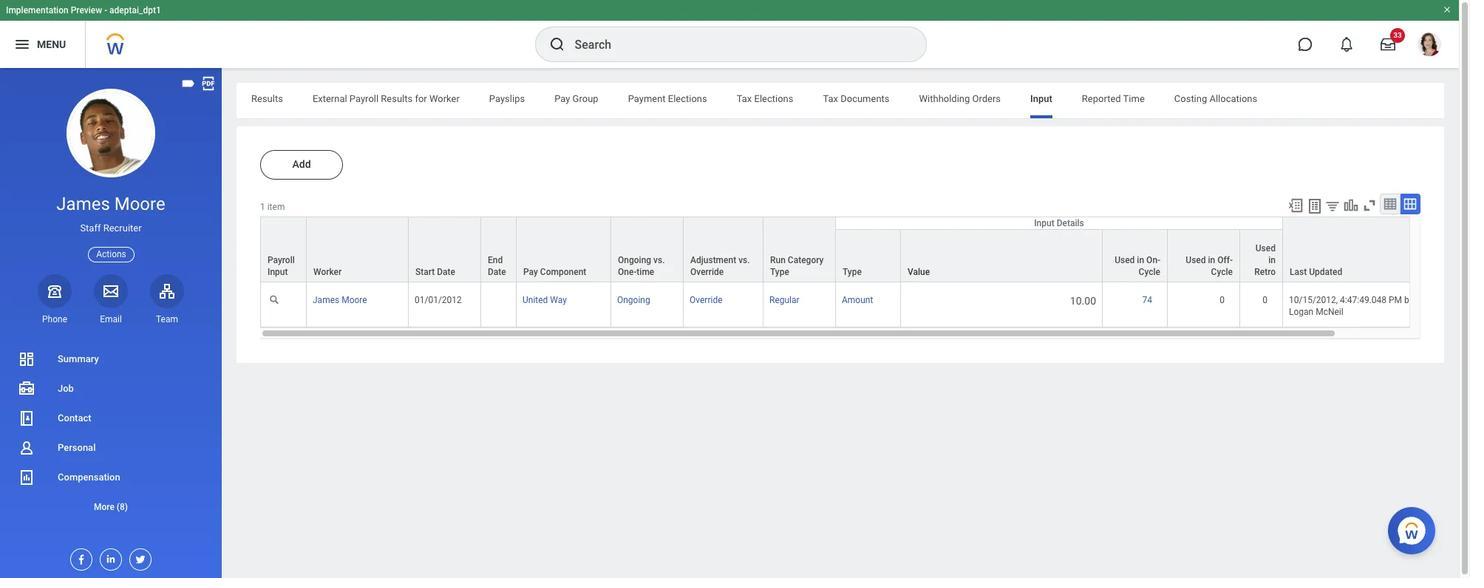 Task type: vqa. For each thing, say whether or not it's contained in the screenshot.
"REPORT"
no



Task type: locate. For each thing, give the bounding box(es) containing it.
select to filter grid data image
[[1325, 198, 1341, 214]]

1 row from the top
[[260, 217, 1470, 283]]

ongoing link
[[617, 292, 650, 305]]

1 vertical spatial ongoing
[[617, 295, 650, 305]]

moore down worker column header
[[342, 295, 367, 305]]

job image
[[18, 380, 35, 398]]

vs. for ongoing vs. one-time
[[654, 255, 665, 265]]

tax left "documents"
[[823, 93, 838, 104]]

used inside used in off- cycle
[[1186, 255, 1206, 265]]

override down adjustment vs. override
[[690, 295, 723, 305]]

tax elections
[[737, 93, 794, 104]]

input for input
[[1031, 93, 1053, 104]]

type up amount link
[[843, 267, 862, 277]]

team
[[156, 314, 178, 324]]

james down worker column header
[[313, 295, 339, 305]]

0 horizontal spatial type
[[770, 267, 789, 277]]

0 vertical spatial ongoing
[[618, 255, 651, 265]]

input left details
[[1034, 218, 1055, 228]]

(8)
[[117, 502, 128, 512]]

in inside used in on- cycle
[[1137, 255, 1144, 265]]

1 horizontal spatial moore
[[342, 295, 367, 305]]

in left on-
[[1137, 255, 1144, 265]]

0 button
[[1220, 294, 1227, 306], [1263, 294, 1270, 306]]

expand table image
[[1403, 197, 1418, 211]]

results left for
[[381, 93, 413, 104]]

1 horizontal spatial results
[[381, 93, 413, 104]]

1 type from the left
[[770, 267, 789, 277]]

ongoing vs. one-time column header
[[611, 217, 684, 283]]

2 vs. from the left
[[739, 255, 750, 265]]

worker inside tab list
[[429, 93, 460, 104]]

0 horizontal spatial payroll
[[268, 255, 295, 265]]

navigation pane region
[[0, 68, 222, 578]]

1 horizontal spatial tax
[[823, 93, 838, 104]]

override down adjustment
[[690, 267, 724, 277]]

0 vertical spatial payroll
[[350, 93, 379, 104]]

0 horizontal spatial date
[[437, 267, 455, 277]]

personal image
[[18, 439, 35, 457]]

personal link
[[0, 433, 222, 463]]

withholding
[[919, 93, 970, 104]]

0 horizontal spatial james moore
[[56, 194, 165, 214]]

0 horizontal spatial used
[[1115, 255, 1135, 265]]

used inside used in on- cycle
[[1115, 255, 1135, 265]]

payroll input column header
[[260, 217, 307, 283]]

fullscreen image
[[1362, 197, 1378, 214]]

facebook image
[[71, 549, 87, 565]]

33
[[1394, 31, 1402, 39]]

used in on- cycle
[[1115, 255, 1161, 277]]

0 horizontal spatial elections
[[668, 93, 707, 104]]

used in on- cycle column header
[[1103, 217, 1168, 283]]

2 type from the left
[[843, 267, 862, 277]]

1 horizontal spatial date
[[488, 267, 506, 277]]

in inside used in retro
[[1269, 255, 1276, 265]]

retro
[[1255, 267, 1276, 277]]

in
[[1137, 255, 1144, 265], [1208, 255, 1216, 265], [1269, 255, 1276, 265]]

external payroll results for worker
[[313, 93, 460, 104]]

0 horizontal spatial tax
[[737, 93, 752, 104]]

run
[[770, 255, 786, 265]]

ongoing up the one-
[[618, 255, 651, 265]]

date for end date
[[488, 267, 506, 277]]

used
[[1256, 243, 1276, 254], [1115, 255, 1135, 265], [1186, 255, 1206, 265]]

0 button down used in off- cycle
[[1220, 294, 1227, 306]]

type column header
[[836, 217, 901, 283]]

ongoing for the ongoing link
[[617, 295, 650, 305]]

type
[[770, 267, 789, 277], [843, 267, 862, 277]]

type down run
[[770, 267, 789, 277]]

date for start date
[[437, 267, 455, 277]]

used left on-
[[1115, 255, 1135, 265]]

1 horizontal spatial 0
[[1263, 295, 1268, 305]]

pay for pay group
[[555, 93, 570, 104]]

1 horizontal spatial used
[[1186, 255, 1206, 265]]

cycle inside used in off- cycle
[[1211, 267, 1233, 277]]

staff
[[80, 223, 101, 234]]

for
[[415, 93, 427, 104]]

ongoing inside the ongoing vs. one-time
[[618, 255, 651, 265]]

0 horizontal spatial vs.
[[654, 255, 665, 265]]

in left off-
[[1208, 255, 1216, 265]]

elections right payment
[[668, 93, 707, 104]]

on-
[[1147, 255, 1161, 265]]

1 horizontal spatial cycle
[[1211, 267, 1233, 277]]

2 tax from the left
[[823, 93, 838, 104]]

tab list containing results
[[237, 83, 1444, 118]]

pay
[[555, 93, 570, 104], [523, 267, 538, 277]]

1 horizontal spatial vs.
[[739, 255, 750, 265]]

input right orders
[[1031, 93, 1053, 104]]

-
[[104, 5, 107, 16]]

toolbar
[[1281, 194, 1421, 217]]

pay up united
[[523, 267, 538, 277]]

pay group
[[555, 93, 598, 104]]

end date button
[[481, 217, 516, 282]]

1 vertical spatial payroll
[[268, 255, 295, 265]]

used in off- cycle
[[1186, 255, 1233, 277]]

vs. up time
[[654, 255, 665, 265]]

menu banner
[[0, 0, 1459, 68]]

cycle down off-
[[1211, 267, 1233, 277]]

used up retro
[[1256, 243, 1276, 254]]

cycle inside used in on- cycle
[[1139, 267, 1161, 277]]

0 vertical spatial input
[[1031, 93, 1053, 104]]

type inside the run category type
[[770, 267, 789, 277]]

phone
[[42, 314, 67, 324]]

elections for payment elections
[[668, 93, 707, 104]]

group
[[573, 93, 598, 104]]

input details
[[1034, 218, 1084, 228]]

external
[[313, 93, 347, 104]]

1 0 button from the left
[[1220, 294, 1227, 306]]

menu
[[37, 38, 66, 50]]

list containing summary
[[0, 344, 222, 522]]

worker up james moore 'link'
[[313, 267, 342, 277]]

view printable version (pdf) image
[[200, 75, 217, 92]]

1 vertical spatial moore
[[342, 295, 367, 305]]

allocations
[[1210, 93, 1258, 104]]

1 horizontal spatial james moore
[[313, 295, 367, 305]]

payslips
[[489, 93, 525, 104]]

pay left group
[[555, 93, 570, 104]]

in up retro
[[1269, 255, 1276, 265]]

1 horizontal spatial james
[[313, 295, 339, 305]]

tag image
[[180, 75, 197, 92]]

run category type
[[770, 255, 824, 277]]

vs. inside adjustment vs. override
[[739, 255, 750, 265]]

adjustment
[[690, 255, 736, 265]]

results left external
[[251, 93, 283, 104]]

moore inside james moore 'link'
[[342, 295, 367, 305]]

james moore inside navigation pane region
[[56, 194, 165, 214]]

ongoing
[[618, 255, 651, 265], [617, 295, 650, 305]]

worker
[[429, 93, 460, 104], [313, 267, 342, 277]]

payroll right external
[[350, 93, 379, 104]]

used left off-
[[1186, 255, 1206, 265]]

summary
[[58, 353, 99, 364]]

close environment banner image
[[1443, 5, 1452, 14]]

james moore up staff recruiter at the top left of page
[[56, 194, 165, 214]]

2 in from the left
[[1208, 255, 1216, 265]]

james moore link
[[313, 292, 367, 305]]

vs. inside the ongoing vs. one-time
[[654, 255, 665, 265]]

date inside column header
[[488, 267, 506, 277]]

date right start
[[437, 267, 455, 277]]

payroll
[[350, 93, 379, 104], [268, 255, 295, 265]]

tab list
[[237, 83, 1444, 118]]

1 date from the left
[[437, 267, 455, 277]]

1 elections from the left
[[668, 93, 707, 104]]

used in retro button
[[1240, 230, 1283, 282]]

used for used in off- cycle
[[1186, 255, 1206, 265]]

0 button down retro
[[1263, 294, 1270, 306]]

phone button
[[38, 274, 72, 325]]

2 date from the left
[[488, 267, 506, 277]]

james up the staff
[[56, 194, 110, 214]]

phone image
[[44, 282, 65, 300]]

1 horizontal spatial worker
[[429, 93, 460, 104]]

off-
[[1218, 255, 1233, 265]]

0 horizontal spatial worker
[[313, 267, 342, 277]]

1 vertical spatial input
[[1034, 218, 1055, 228]]

2 results from the left
[[381, 93, 413, 104]]

adjustment vs. override
[[690, 255, 750, 277]]

start date column header
[[409, 217, 481, 283]]

0 vertical spatial james moore
[[56, 194, 165, 214]]

last
[[1290, 267, 1307, 277]]

elections down search workday search box
[[754, 93, 794, 104]]

1 vertical spatial override
[[690, 295, 723, 305]]

payroll input button
[[261, 217, 306, 282]]

1 horizontal spatial 0 button
[[1263, 294, 1270, 306]]

1 vertical spatial james
[[313, 295, 339, 305]]

documents
[[841, 93, 890, 104]]

recruiter
[[103, 223, 142, 234]]

1 in from the left
[[1137, 255, 1144, 265]]

james
[[56, 194, 110, 214], [313, 295, 339, 305]]

1 vs. from the left
[[654, 255, 665, 265]]

1 vertical spatial worker
[[313, 267, 342, 277]]

vs. right adjustment
[[739, 255, 750, 265]]

2 vertical spatial input
[[268, 267, 288, 277]]

payroll down "item"
[[268, 255, 295, 265]]

2 horizontal spatial in
[[1269, 255, 1276, 265]]

1 vertical spatial james moore
[[313, 295, 367, 305]]

worker inside popup button
[[313, 267, 342, 277]]

1 horizontal spatial pay
[[555, 93, 570, 104]]

vs.
[[654, 255, 665, 265], [739, 255, 750, 265]]

more (8) button
[[0, 492, 222, 522]]

1 horizontal spatial elections
[[754, 93, 794, 104]]

2 row from the top
[[260, 217, 1470, 283]]

pay component
[[523, 267, 586, 277]]

0 vertical spatial pay
[[555, 93, 570, 104]]

0 vertical spatial worker
[[429, 93, 460, 104]]

reported
[[1082, 93, 1121, 104]]

date inside column header
[[437, 267, 455, 277]]

compensation image
[[18, 469, 35, 486]]

james inside navigation pane region
[[56, 194, 110, 214]]

tax documents
[[823, 93, 890, 104]]

moore
[[114, 194, 165, 214], [342, 295, 367, 305]]

last updated
[[1290, 267, 1343, 277]]

2 0 from the left
[[1263, 295, 1268, 305]]

0 vertical spatial moore
[[114, 194, 165, 214]]

table image
[[1383, 197, 1398, 211]]

0 horizontal spatial 0 button
[[1220, 294, 1227, 306]]

elections
[[668, 93, 707, 104], [754, 93, 794, 104]]

1
[[260, 202, 265, 212]]

3 in from the left
[[1269, 255, 1276, 265]]

used inside used in retro
[[1256, 243, 1276, 254]]

0 vertical spatial james
[[56, 194, 110, 214]]

mail image
[[102, 282, 120, 300]]

time
[[1123, 93, 1145, 104]]

0 horizontal spatial moore
[[114, 194, 165, 214]]

way
[[550, 295, 567, 305]]

0
[[1220, 295, 1225, 305], [1263, 295, 1268, 305]]

cycle
[[1139, 267, 1161, 277], [1211, 267, 1233, 277]]

0 down retro
[[1263, 295, 1268, 305]]

1 horizontal spatial payroll
[[350, 93, 379, 104]]

0 horizontal spatial james
[[56, 194, 110, 214]]

input down "item"
[[268, 267, 288, 277]]

tax down search workday search box
[[737, 93, 752, 104]]

row
[[260, 217, 1470, 283], [260, 217, 1470, 283]]

1 horizontal spatial in
[[1208, 255, 1216, 265]]

compensation
[[58, 472, 120, 483]]

pay inside popup button
[[523, 267, 538, 277]]

type button
[[836, 230, 900, 282]]

0 horizontal spatial results
[[251, 93, 283, 104]]

more (8) button
[[0, 498, 222, 516]]

worker right for
[[429, 93, 460, 104]]

adjustment vs. override column header
[[684, 217, 764, 283]]

2 cycle from the left
[[1211, 267, 1233, 277]]

ongoing inside 10.00 'row'
[[617, 295, 650, 305]]

cycle down on-
[[1139, 267, 1161, 277]]

1 vertical spatial pay
[[523, 267, 538, 277]]

ongoing down the one-
[[617, 295, 650, 305]]

james moore down worker column header
[[313, 295, 367, 305]]

component
[[540, 267, 586, 277]]

0 horizontal spatial 0
[[1220, 295, 1225, 305]]

0 vertical spatial override
[[690, 267, 724, 277]]

list
[[0, 344, 222, 522]]

0 horizontal spatial pay
[[523, 267, 538, 277]]

ongoing vs. one-time
[[618, 255, 665, 277]]

cell
[[481, 282, 517, 328]]

actions button
[[88, 247, 134, 262]]

james inside 'link'
[[313, 295, 339, 305]]

date down end
[[488, 267, 506, 277]]

2 horizontal spatial used
[[1256, 243, 1276, 254]]

in inside used in off- cycle
[[1208, 255, 1216, 265]]

1 tax from the left
[[737, 93, 752, 104]]

tax
[[737, 93, 752, 104], [823, 93, 838, 104]]

1 horizontal spatial type
[[843, 267, 862, 277]]

0 horizontal spatial cycle
[[1139, 267, 1161, 277]]

0 horizontal spatial in
[[1137, 255, 1144, 265]]

end
[[488, 255, 503, 265]]

1 cycle from the left
[[1139, 267, 1161, 277]]

moore up recruiter
[[114, 194, 165, 214]]

moore inside navigation pane region
[[114, 194, 165, 214]]

details
[[1057, 218, 1084, 228]]

0 down used in off- cycle
[[1220, 295, 1225, 305]]

in for retro
[[1269, 255, 1276, 265]]

2 elections from the left
[[754, 93, 794, 104]]



Task type: describe. For each thing, give the bounding box(es) containing it.
vs. for adjustment vs. override
[[739, 255, 750, 265]]

10.00
[[1070, 295, 1096, 307]]

used in retro
[[1255, 243, 1276, 277]]

view team image
[[158, 282, 176, 300]]

payroll inside tab list
[[350, 93, 379, 104]]

1 0 from the left
[[1220, 295, 1225, 305]]

regular
[[770, 295, 800, 305]]

implementation preview -   adeptai_dpt1
[[6, 5, 161, 16]]

payment
[[628, 93, 666, 104]]

amount
[[842, 295, 873, 305]]

01/01/2012
[[415, 295, 462, 305]]

pay component column header
[[517, 217, 611, 283]]

personal
[[58, 442, 96, 453]]

used in off- cycle column header
[[1168, 217, 1240, 283]]

worker column header
[[307, 217, 409, 283]]

Search Workday  search field
[[575, 28, 896, 61]]

1 item
[[260, 202, 285, 212]]

implementation
[[6, 5, 69, 16]]

row containing used in retro
[[260, 217, 1470, 283]]

2 0 button from the left
[[1263, 294, 1270, 306]]

team james moore element
[[150, 313, 184, 325]]

export to worksheets image
[[1306, 197, 1324, 215]]

inbox large image
[[1381, 37, 1396, 52]]

worker button
[[307, 217, 408, 282]]

justify image
[[13, 35, 31, 53]]

value button
[[901, 230, 1102, 282]]

4:47:49.048
[[1340, 295, 1387, 305]]

start
[[415, 267, 435, 277]]

add
[[292, 158, 311, 170]]

one-
[[618, 267, 637, 277]]

costing allocations
[[1174, 93, 1258, 104]]

preview
[[71, 5, 102, 16]]

more
[[94, 502, 114, 512]]

payroll inside popup button
[[268, 255, 295, 265]]

united way link
[[523, 292, 567, 305]]

pay for pay component
[[523, 267, 538, 277]]

10/15/2012,
[[1289, 295, 1338, 305]]

menu button
[[0, 21, 85, 68]]

cycle for on-
[[1139, 267, 1161, 277]]

category
[[788, 255, 824, 265]]

email james moore element
[[94, 313, 128, 325]]

used in on- cycle button
[[1103, 230, 1167, 282]]

adeptai_dpt1
[[109, 5, 161, 16]]

more (8)
[[94, 502, 128, 512]]

email button
[[94, 274, 128, 325]]

value
[[908, 267, 930, 277]]

job link
[[0, 374, 222, 404]]

run category type column header
[[764, 217, 836, 283]]

payment elections
[[628, 93, 707, 104]]

elections for tax elections
[[754, 93, 794, 104]]

ongoing vs. one-time button
[[611, 217, 683, 282]]

74 button
[[1142, 294, 1155, 306]]

job
[[58, 383, 74, 394]]

export to excel image
[[1288, 197, 1304, 214]]

phone james moore element
[[38, 313, 72, 325]]

search image
[[548, 35, 566, 53]]

override inside adjustment vs. override
[[690, 267, 724, 277]]

in for on-
[[1137, 255, 1144, 265]]

end date
[[488, 255, 506, 277]]

start date
[[415, 267, 455, 277]]

used in off- cycle button
[[1168, 230, 1240, 282]]

united way
[[523, 295, 567, 305]]

james moore inside 10.00 'row'
[[313, 295, 367, 305]]

twitter image
[[130, 549, 146, 565]]

input inside 'payroll input'
[[268, 267, 288, 277]]

last updated button
[[1283, 217, 1422, 282]]

row containing input details
[[260, 217, 1470, 283]]

33 button
[[1372, 28, 1405, 61]]

summary link
[[0, 344, 222, 374]]

actions
[[96, 249, 126, 259]]

type inside column header
[[843, 267, 862, 277]]

contact image
[[18, 410, 35, 427]]

override link
[[690, 292, 723, 305]]

override inside 10.00 'row'
[[690, 295, 723, 305]]

contact link
[[0, 404, 222, 433]]

withholding orders
[[919, 93, 1001, 104]]

1 results from the left
[[251, 93, 283, 104]]

logan
[[1289, 307, 1314, 317]]

summary image
[[18, 350, 35, 368]]

by
[[1405, 295, 1414, 305]]

run category type button
[[764, 217, 835, 282]]

regular link
[[770, 292, 800, 305]]

in for off-
[[1208, 255, 1216, 265]]

item
[[267, 202, 285, 212]]

amount link
[[842, 292, 873, 305]]

start date button
[[409, 217, 480, 282]]

10/15/2012, 4:47:49.048 pm by logan mcneil
[[1289, 295, 1416, 317]]

contact
[[58, 412, 91, 424]]

tax for tax documents
[[823, 93, 838, 104]]

input details button
[[836, 217, 1283, 229]]

ongoing for ongoing vs. one-time
[[618, 255, 651, 265]]

adjustment vs. override button
[[684, 217, 763, 282]]

end date column header
[[481, 217, 517, 283]]

email
[[100, 314, 122, 324]]

time
[[637, 267, 654, 277]]

mcneil
[[1316, 307, 1344, 317]]

used for used in on- cycle
[[1115, 255, 1135, 265]]

expand/collapse chart image
[[1343, 197, 1359, 214]]

profile logan mcneil image
[[1418, 33, 1441, 59]]

pm
[[1389, 295, 1402, 305]]

used for used in retro
[[1256, 243, 1276, 254]]

tax for tax elections
[[737, 93, 752, 104]]

costing
[[1174, 93, 1207, 104]]

team link
[[150, 274, 184, 325]]

input for input details
[[1034, 218, 1055, 228]]

updated
[[1309, 267, 1343, 277]]

linkedin image
[[101, 549, 117, 565]]

payroll input
[[268, 255, 295, 277]]

pay component button
[[517, 217, 611, 282]]

reported time
[[1082, 93, 1145, 104]]

staff recruiter
[[80, 223, 142, 234]]

notifications large image
[[1339, 37, 1354, 52]]

used in retro column header
[[1240, 217, 1283, 283]]

10.00 row
[[260, 282, 1470, 328]]

cycle for off-
[[1211, 267, 1233, 277]]



